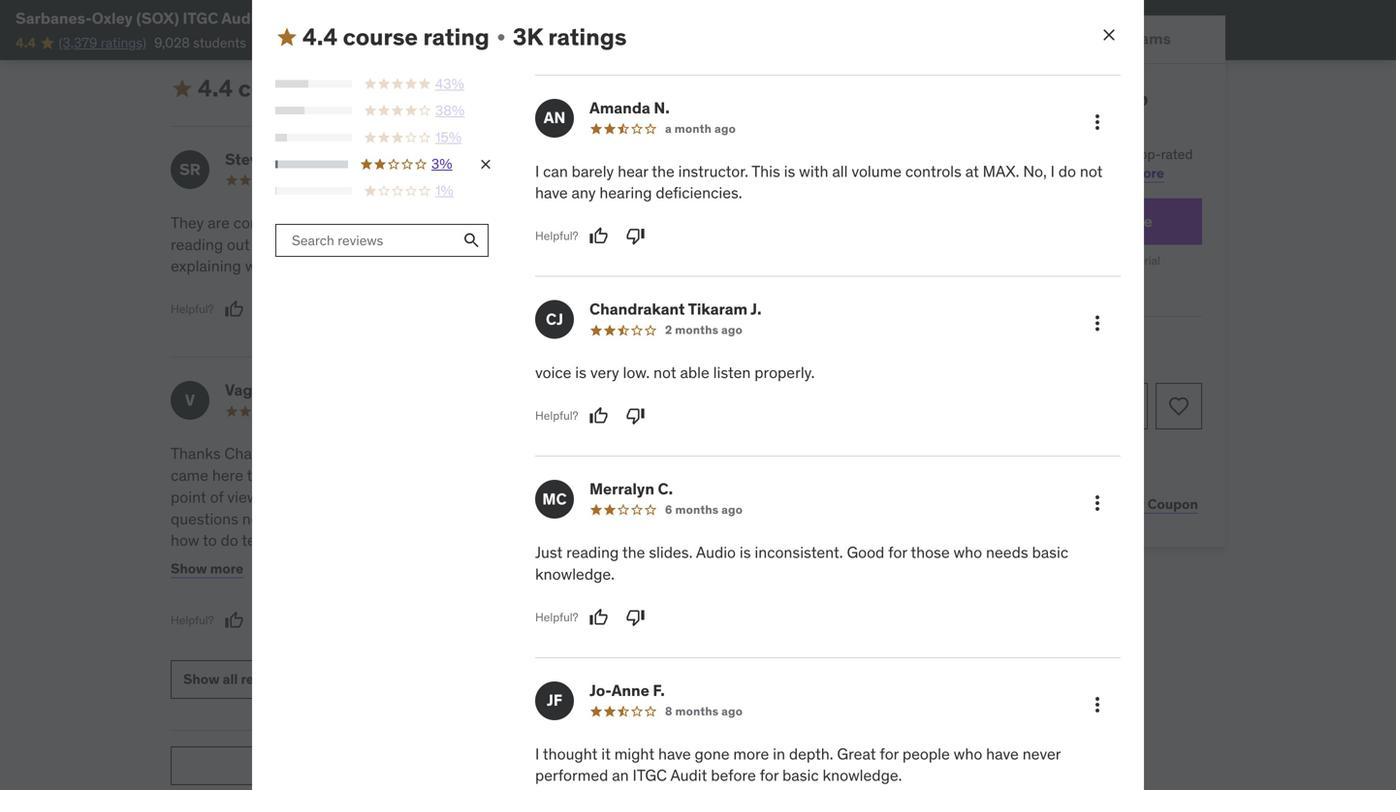Task type: describe. For each thing, give the bounding box(es) containing it.
(sox)
[[136, 8, 179, 28]]

was
[[526, 466, 553, 485]]

they
[[171, 213, 204, 233]]

1 vertical spatial audit
[[413, 509, 448, 529]]

communicating
[[233, 213, 341, 233]]

a week ago
[[301, 173, 365, 188]]

medium image
[[275, 26, 299, 49]]

coordination
[[370, 8, 467, 28]]

it inside the they are communicating well but mostly just reading out what the slides say rather than explaining what it means in context.
[[283, 256, 292, 276]]

this course is really good to brush up the basic concepts related to sox - itgc auditing.
[[526, 213, 846, 254]]

and down during
[[371, 531, 397, 551]]

max.
[[983, 161, 1020, 181]]

this inside i can barely hear the instructor. this is with all volume controls at max. no, i do not have any hearing deficiencies.
[[752, 161, 781, 181]]

a inside in a nutshell this course is short and sweet. it was very insightful, informative and clear. thank you!
[[542, 444, 550, 464]]

basic inside i thought it might have gone more in depth. great for people who have never performed an itgc audit before for basic knowledge.
[[783, 766, 819, 786]]

apply coupon button
[[1104, 485, 1203, 524]]

the inside thanks char! for such an informative session. i came here to learn things from more practical point of view like how to make audit plan, what questions need to be asked during audit and how to do testing of controls and i got to learn exactly the same things.
[[223, 552, 246, 572]]

this inside get this course, plus 11,000+ of our top-rated courses, with personal plan.
[[945, 145, 967, 163]]

a for amanda n.
[[665, 121, 672, 136]]

top-
[[1136, 145, 1162, 163]]

ago for is
[[722, 502, 743, 517]]

coupon
[[1148, 496, 1199, 513]]

guarantee
[[1089, 446, 1144, 461]]

1 vertical spatial personal
[[995, 211, 1059, 231]]

auditing.
[[786, 235, 846, 254]]

mark review by dishani m. as helpful image
[[580, 531, 599, 550]]

mc
[[543, 489, 567, 509]]

month inside starting at $16.58 per month after trial cancel anytime
[[1077, 253, 1111, 268]]

it inside i thought it might have gone more in depth. great for people who have never performed an itgc audit before for basic knowledge.
[[602, 744, 611, 764]]

who inside i thought it might have gone more in depth. great for people who have never performed an itgc audit before for basic knowledge.
[[954, 744, 983, 764]]

more inside show more button
[[210, 560, 244, 578]]

brush
[[724, 213, 763, 233]]

to right got
[[435, 531, 450, 551]]

report
[[467, 757, 511, 775]]

oxley
[[92, 8, 133, 28]]

courses
[[919, 113, 990, 136]]

to down good
[[686, 235, 700, 254]]

8
[[665, 704, 673, 719]]

got
[[409, 531, 432, 551]]

rather
[[388, 235, 430, 254]]

per
[[1057, 253, 1074, 268]]

sox
[[703, 235, 734, 254]]

0 horizontal spatial learn
[[265, 466, 300, 485]]

3%
[[432, 155, 453, 173]]

0 horizontal spatial of
[[210, 487, 224, 507]]

sweet.
[[777, 444, 822, 464]]

at inside i can barely hear the instructor. this is with all volume controls at max. no, i do not have any hearing deficiencies.
[[966, 161, 979, 181]]

try
[[969, 211, 991, 231]]

short
[[708, 444, 744, 464]]

all inside 'button'
[[223, 671, 238, 688]]

3k for medium icon
[[513, 22, 543, 51]]

0 horizontal spatial 4.4
[[16, 34, 36, 51]]

mark review by merralyn c. as unhelpful image
[[626, 608, 646, 627]]

a for nandani k.
[[656, 173, 662, 188]]

need
[[242, 509, 277, 529]]

helpful? for just reading the slides. audio is inconsistent. good for those who needs basic knowledge.
[[535, 610, 579, 625]]

asked
[[320, 509, 361, 529]]

properly.
[[755, 363, 815, 383]]

more down "top-"
[[1131, 164, 1165, 182]]

starting
[[961, 253, 1003, 268]]

xsmall image inside show less button
[[240, 9, 255, 24]]

4.4 for medium icon
[[303, 22, 338, 51]]

course
[[558, 213, 608, 233]]

38% button
[[275, 101, 494, 120]]

do inside i can barely hear the instructor. this is with all volume controls at max. no, i do not have any hearing deficiencies.
[[1059, 161, 1077, 181]]

char!
[[225, 444, 262, 464]]

knowledge. inside just reading the slides. audio is inconsistent. good for those who needs basic knowledge.
[[535, 564, 615, 584]]

to inside subscribe to udemy's top courses
[[1014, 88, 1033, 112]]

be
[[298, 509, 316, 529]]

audio
[[696, 543, 736, 563]]

clear.
[[773, 466, 810, 485]]

day
[[998, 446, 1018, 461]]

informative inside in a nutshell this course is short and sweet. it was very insightful, informative and clear. thank you!
[[661, 466, 739, 485]]

learn
[[1092, 164, 1128, 182]]

an inside thanks char! for such an informative session. i came here to learn things from more practical point of view like how to make audit plan, what questions need to be asked during audit and how to do testing of controls and i got to learn exactly the same things.
[[325, 444, 342, 464]]

never
[[1023, 744, 1061, 764]]

f.
[[653, 681, 665, 701]]

tikaram
[[688, 299, 748, 319]]

instructor.
[[679, 161, 749, 181]]

months for anne
[[676, 704, 719, 719]]

have inside i can barely hear the instructor. this is with all volume controls at max. no, i do not have any hearing deficiencies.
[[535, 183, 568, 203]]

6 months ago
[[665, 502, 743, 517]]

more inside i thought it might have gone more in depth. great for people who have never performed an itgc audit before for basic knowledge.
[[734, 744, 769, 764]]

and down plan,
[[452, 509, 478, 529]]

means
[[296, 256, 342, 276]]

3k for medium image
[[408, 74, 438, 103]]

course inside in a nutshell this course is short and sweet. it was very insightful, informative and clear. thank you!
[[642, 444, 689, 464]]

teams
[[1124, 29, 1172, 48]]

knowledge. inside i thought it might have gone more in depth. great for people who have never performed an itgc audit before for basic knowledge.
[[823, 766, 902, 786]]

30-day money-back guarantee
[[978, 446, 1144, 461]]

try personal plan for free link
[[919, 198, 1203, 245]]

and left clear.
[[743, 466, 769, 485]]

in a nutshell this course is short and sweet. it was very insightful, informative and clear. thank you!
[[526, 444, 836, 507]]

out
[[227, 235, 250, 254]]

rating for medium icon
[[423, 22, 490, 51]]

depth.
[[789, 744, 834, 764]]

0 horizontal spatial how
[[171, 531, 199, 551]]

hear
[[618, 161, 649, 181]]

months for tikaram
[[675, 323, 719, 338]]

1 horizontal spatial learn
[[453, 531, 488, 551]]

thought
[[543, 744, 598, 764]]

show for 4.4 course rating
[[183, 671, 220, 688]]

and right short
[[748, 444, 774, 464]]

show for v
[[171, 560, 207, 578]]

get
[[919, 145, 942, 163]]

starting at $16.58 per month after trial cancel anytime
[[961, 253, 1161, 292]]

k.
[[645, 149, 660, 169]]

show less
[[171, 7, 236, 25]]

n.
[[654, 98, 670, 118]]

context.
[[362, 256, 418, 276]]

subscribe to udemy's top courses
[[919, 88, 1149, 136]]

apply
[[1108, 496, 1145, 513]]

close modal image
[[1100, 25, 1119, 45]]

ago for instructor.
[[715, 121, 736, 136]]

4.4 course rating for medium icon
[[303, 22, 490, 51]]

1 vertical spatial xsmall image
[[389, 81, 404, 97]]

mark review by steven r. as helpful image
[[225, 300, 244, 319]]

submit search image
[[462, 231, 482, 250]]

the inside the "this course is really good to brush up the basic concepts related to sox - itgc auditing."
[[788, 213, 811, 233]]

(3,379 ratings)
[[59, 34, 146, 51]]

after
[[1114, 253, 1138, 268]]

9,028 students
[[154, 34, 246, 51]]

2 horizontal spatial have
[[987, 744, 1019, 764]]

this inside the "this course is really good to brush up the basic concepts related to sox - itgc auditing."
[[526, 213, 554, 233]]

it
[[826, 444, 836, 464]]

just
[[452, 213, 478, 233]]

udemy's
[[1037, 88, 1114, 112]]

0 horizontal spatial audit
[[222, 8, 262, 28]]

of inside get this course, plus 11,000+ of our top-rated courses, with personal plan.
[[1098, 145, 1110, 163]]

0 vertical spatial audit
[[382, 487, 417, 507]]

mostly
[[402, 213, 448, 233]]

plan.
[[1059, 164, 1089, 182]]

things
[[303, 466, 346, 485]]

ago for able
[[722, 323, 743, 338]]

what inside thanks char! for such an informative session. i came here to learn things from more practical point of view like how to make audit plan, what questions need to be asked during audit and how to do testing of controls and i got to learn exactly the same things.
[[458, 487, 491, 507]]

0 vertical spatial what
[[254, 235, 287, 254]]

with inside get this course, plus 11,000+ of our top-rated courses, with personal plan.
[[974, 164, 999, 182]]

0 vertical spatial itgc
[[183, 8, 218, 28]]

like
[[262, 487, 286, 507]]

cj
[[546, 309, 563, 329]]

subscribe
[[919, 88, 1010, 112]]

to down the things
[[322, 487, 336, 507]]

helpful? for they are communicating well but mostly just reading out what the slides say rather than explaining what it means in context.
[[171, 302, 214, 317]]

for inside thanks char! for such an informative session. i came here to learn things from more practical point of view like how to make audit plan, what questions need to be asked during audit and how to do testing of controls and i got to learn exactly the same things.
[[265, 444, 284, 464]]

with inside i can barely hear the instructor. this is with all volume controls at max. no, i do not have any hearing deficiencies.
[[799, 161, 829, 181]]

nandani
[[580, 149, 641, 169]]

xsmall image inside 3% button
[[478, 157, 494, 172]]

mark review by chandrakant tikaram j. as helpful image
[[589, 406, 609, 426]]

just
[[535, 543, 563, 563]]

-
[[738, 235, 744, 254]]



Task type: vqa. For each thing, say whether or not it's contained in the screenshot.
22
no



Task type: locate. For each thing, give the bounding box(es) containing it.
0 vertical spatial an
[[325, 444, 342, 464]]

ago right week
[[343, 173, 365, 188]]

the inside the they are communicating well but mostly just reading out what the slides say rather than explaining what it means in context.
[[291, 235, 314, 254]]

who right those
[[954, 543, 983, 563]]

practical
[[426, 466, 486, 485]]

1 horizontal spatial rating
[[423, 22, 490, 51]]

not right low.
[[654, 363, 677, 383]]

great
[[837, 744, 876, 764]]

0 horizontal spatial ratings
[[444, 74, 522, 103]]

1%
[[435, 182, 454, 199]]

15% button
[[275, 128, 494, 147]]

controls down courses
[[906, 161, 962, 181]]

teams tab list
[[896, 16, 1226, 64]]

show left reviews
[[183, 671, 220, 688]]

sr
[[180, 159, 201, 179]]

before
[[711, 766, 756, 786]]

explaining
[[171, 256, 241, 276]]

try personal plan for free
[[969, 211, 1153, 231]]

0 vertical spatial very
[[590, 363, 619, 383]]

2 vertical spatial basic
[[783, 766, 819, 786]]

nutshell
[[554, 444, 609, 464]]

0 vertical spatial course
[[343, 22, 418, 51]]

2 vertical spatial what
[[458, 487, 491, 507]]

trial
[[1141, 253, 1161, 268]]

1 horizontal spatial in
[[773, 744, 786, 764]]

is inside i can barely hear the instructor. this is with all volume controls at max. no, i do not have any hearing deficiencies.
[[784, 161, 796, 181]]

helpful? down 'mc'
[[526, 533, 569, 548]]

1 vertical spatial do
[[221, 531, 238, 551]]

and right concepts
[[339, 8, 367, 28]]

ago down tikaram
[[722, 323, 743, 338]]

dialog
[[252, 0, 1144, 790]]

2 horizontal spatial basic
[[1032, 543, 1069, 563]]

1 vertical spatial this
[[526, 213, 554, 233]]

show down questions
[[171, 560, 207, 578]]

2 months from the top
[[675, 502, 719, 517]]

0 vertical spatial who
[[954, 543, 983, 563]]

do
[[1059, 161, 1077, 181], [221, 531, 238, 551]]

0 vertical spatial personal
[[1003, 164, 1056, 182]]

of down the 'here'
[[210, 487, 224, 507]]

reading inside the they are communicating well but mostly just reading out what the slides say rather than explaining what it means in context.
[[171, 235, 223, 254]]

1 horizontal spatial 4.4
[[198, 74, 233, 103]]

1 vertical spatial xsmall image
[[478, 157, 494, 172]]

1 vertical spatial very
[[556, 466, 585, 485]]

audit down 'gone'
[[671, 766, 707, 786]]

2 horizontal spatial 4.4
[[303, 22, 338, 51]]

very left low.
[[590, 363, 619, 383]]

ago up brush
[[705, 173, 726, 188]]

very inside in a nutshell this course is short and sweet. it was very insightful, informative and clear. thank you!
[[556, 466, 585, 485]]

xsmall image up 38% button
[[389, 81, 404, 97]]

reading inside just reading the slides. audio is inconsistent. good for those who needs basic knowledge.
[[567, 543, 619, 563]]

4.4 course rating for medium image
[[198, 74, 385, 103]]

do down questions
[[221, 531, 238, 551]]

any
[[572, 183, 596, 203]]

inconsistent.
[[755, 543, 843, 563]]

month up anytime
[[1077, 253, 1111, 268]]

at left $16.58
[[1006, 253, 1016, 268]]

itgc up 9,028 students
[[183, 8, 218, 28]]

43%
[[435, 75, 465, 92]]

who inside just reading the slides. audio is inconsistent. good for those who needs basic knowledge.
[[954, 543, 983, 563]]

thanks
[[171, 444, 221, 464]]

0 vertical spatial a month ago
[[665, 121, 736, 136]]

0 horizontal spatial course
[[238, 74, 313, 103]]

months right the 6
[[675, 502, 719, 517]]

0 vertical spatial how
[[290, 487, 319, 507]]

1 vertical spatial this
[[613, 444, 638, 464]]

barely
[[572, 161, 614, 181]]

1 horizontal spatial informative
[[661, 466, 739, 485]]

do inside thanks char! for such an informative session. i came here to learn things from more practical point of view like how to make audit plan, what questions need to be asked during audit and how to do testing of controls and i got to learn exactly the same things.
[[221, 531, 238, 551]]

controls
[[906, 161, 962, 181], [311, 531, 368, 551]]

audit up the students at the left of the page
[[222, 8, 262, 28]]

those
[[911, 543, 950, 563]]

knowledge. down "just"
[[535, 564, 615, 584]]

with
[[799, 161, 829, 181], [974, 164, 999, 182]]

1 horizontal spatial knowledge.
[[823, 766, 902, 786]]

than
[[433, 235, 464, 254]]

volume
[[852, 161, 902, 181]]

informative
[[345, 444, 424, 464], [661, 466, 739, 485]]

ratings for medium image
[[444, 74, 522, 103]]

more up the before
[[734, 744, 769, 764]]

0 horizontal spatial knowledge.
[[535, 564, 615, 584]]

learn up like at the bottom left of page
[[265, 466, 300, 485]]

basic inside the "this course is really good to brush up the basic concepts related to sox - itgc auditing."
[[526, 235, 562, 254]]

ago for to
[[705, 173, 726, 188]]

1 vertical spatial 4.4 course rating
[[198, 74, 385, 103]]

3k ratings up 15%
[[408, 74, 522, 103]]

2 vertical spatial month
[[1077, 253, 1111, 268]]

1 vertical spatial a month ago
[[656, 173, 726, 188]]

in down slides
[[346, 256, 358, 276]]

of down be
[[294, 531, 308, 551]]

0 horizontal spatial with
[[799, 161, 829, 181]]

months right 2
[[675, 323, 719, 338]]

top
[[1118, 88, 1149, 112]]

helpful? left mark review by steven r. as helpful icon
[[171, 302, 214, 317]]

personal inside get this course, plus 11,000+ of our top-rated courses, with personal plan.
[[1003, 164, 1056, 182]]

same
[[249, 552, 287, 572]]

course down medium icon
[[238, 74, 313, 103]]

1 vertical spatial at
[[1006, 253, 1016, 268]]

i can barely hear the instructor. this is with all volume controls at max. no, i do not have any hearing deficiencies.
[[535, 161, 1103, 203]]

is right mark review by amanda n. as helpful icon
[[611, 213, 623, 233]]

ago up 'gone'
[[722, 704, 743, 719]]

concepts
[[566, 235, 630, 254]]

view
[[227, 487, 258, 507]]

11,000+
[[1046, 145, 1094, 163]]

1 horizontal spatial reading
[[567, 543, 619, 563]]

merralyn
[[590, 479, 655, 499]]

abuse
[[514, 757, 553, 775]]

courses,
[[919, 164, 970, 182]]

very inside dialog
[[590, 363, 619, 383]]

more
[[1131, 164, 1165, 182], [386, 466, 422, 485], [210, 560, 244, 578], [734, 744, 769, 764]]

3k inside dialog
[[513, 22, 543, 51]]

ratings
[[548, 22, 627, 51], [444, 74, 522, 103]]

1 horizontal spatial not
[[1080, 161, 1103, 181]]

personal up $16.58
[[995, 211, 1059, 231]]

c.
[[658, 479, 673, 499]]

month for nandani k.
[[665, 173, 702, 188]]

0 vertical spatial basic
[[526, 235, 562, 254]]

1 horizontal spatial with
[[974, 164, 999, 182]]

1 horizontal spatial how
[[290, 487, 319, 507]]

basic right needs
[[1032, 543, 1069, 563]]

2 who from the top
[[954, 744, 983, 764]]

the inside i can barely hear the instructor. this is with all volume controls at max. no, i do not have any hearing deficiencies.
[[652, 161, 675, 181]]

ratings for medium icon
[[548, 22, 627, 51]]

students
[[193, 34, 246, 51]]

additional actions for review by jo-anne f. image
[[1086, 693, 1110, 717]]

informative down short
[[661, 466, 739, 485]]

1 vertical spatial 3k ratings
[[408, 74, 522, 103]]

1 vertical spatial in
[[773, 744, 786, 764]]

rating for medium image
[[319, 74, 385, 103]]

i left got
[[401, 531, 405, 551]]

ago up instructor.
[[715, 121, 736, 136]]

i left the thought
[[535, 744, 540, 764]]

xsmall image right 'less'
[[240, 9, 255, 24]]

course for medium image
[[238, 74, 313, 103]]

helpful? left mark review by vagisha as helpful icon
[[171, 613, 214, 628]]

0 vertical spatial learn
[[265, 466, 300, 485]]

1 horizontal spatial of
[[294, 531, 308, 551]]

but
[[375, 213, 399, 233]]

itgc inside i thought it might have gone more in depth. great for people who have never performed an itgc audit before for basic knowledge.
[[633, 766, 667, 786]]

0 horizontal spatial have
[[535, 183, 568, 203]]

for inside just reading the slides. audio is inconsistent. good for those who needs basic knowledge.
[[889, 543, 908, 563]]

0 horizontal spatial at
[[966, 161, 979, 181]]

for right great
[[880, 744, 899, 764]]

3 months from the top
[[676, 704, 719, 719]]

a month ago for k.
[[656, 173, 726, 188]]

personal down plus
[[1003, 164, 1056, 182]]

4.4 for medium image
[[198, 74, 233, 103]]

helpful? for i can barely hear the instructor. this is with all volume controls at max. no, i do not have any hearing deficiencies.
[[535, 229, 579, 244]]

2 vertical spatial show
[[183, 671, 220, 688]]

to left be
[[280, 509, 295, 529]]

medium image
[[171, 77, 194, 100]]

4.4 down sarbanes- at the left top of page
[[16, 34, 36, 51]]

show inside 'button'
[[183, 671, 220, 688]]

a month ago inside dialog
[[665, 121, 736, 136]]

1 horizontal spatial ratings
[[548, 22, 627, 51]]

0 vertical spatial reading
[[171, 235, 223, 254]]

to down questions
[[203, 531, 217, 551]]

xsmall image
[[494, 29, 509, 45], [478, 157, 494, 172]]

the inside just reading the slides. audio is inconsistent. good for those who needs basic knowledge.
[[623, 543, 645, 563]]

the right hear
[[652, 161, 675, 181]]

in inside the they are communicating well but mostly just reading out what the slides say rather than explaining what it means in context.
[[346, 256, 358, 276]]

dialog containing 4.4 course rating
[[252, 0, 1144, 790]]

slides.
[[649, 543, 693, 563]]

jo-
[[590, 681, 612, 701]]

people
[[903, 744, 950, 764]]

1 vertical spatial month
[[665, 173, 702, 188]]

informative inside thanks char! for such an informative session. i came here to learn things from more practical point of view like how to make audit plan, what questions need to be asked during audit and how to do testing of controls and i got to learn exactly the same things.
[[345, 444, 424, 464]]

j.
[[751, 299, 762, 319]]

1 vertical spatial months
[[675, 502, 719, 517]]

is inside the "this course is really good to brush up the basic concepts related to sox - itgc auditing."
[[611, 213, 623, 233]]

slides
[[317, 235, 357, 254]]

0 vertical spatial show
[[171, 7, 207, 25]]

0 vertical spatial ratings
[[548, 22, 627, 51]]

0 horizontal spatial reading
[[171, 235, 223, 254]]

i inside i thought it might have gone more in depth. great for people who have never performed an itgc audit before for basic knowledge.
[[535, 744, 540, 764]]

learn
[[265, 466, 300, 485], [453, 531, 488, 551]]

with down course,
[[974, 164, 999, 182]]

a inside dialog
[[665, 121, 672, 136]]

mark review by dishani m. as unhelpful image
[[616, 531, 636, 550]]

nandani k.
[[580, 149, 660, 169]]

sarbanes-oxley (sox) itgc audit concepts and coordination
[[16, 8, 467, 28]]

helpful? for voice is very low. not able listen properly.
[[535, 408, 579, 423]]

knowledge. down great
[[823, 766, 902, 786]]

basic inside just reading the slides. audio is inconsistent. good for those who needs basic knowledge.
[[1032, 543, 1069, 563]]

amanda n.
[[590, 98, 670, 118]]

reviews
[[241, 671, 291, 688]]

came
[[171, 466, 209, 485]]

1 vertical spatial what
[[245, 256, 279, 276]]

wishlist image
[[1168, 395, 1191, 418]]

really
[[626, 213, 663, 233]]

get this course, plus 11,000+ of our top-rated courses, with personal plan.
[[919, 145, 1193, 182]]

not inside i can barely hear the instructor. this is with all volume controls at max. no, i do not have any hearing deficiencies.
[[1080, 161, 1103, 181]]

at inside starting at $16.58 per month after trial cancel anytime
[[1006, 253, 1016, 268]]

to up the sox
[[706, 213, 720, 233]]

an up the things
[[325, 444, 342, 464]]

basic down course
[[526, 235, 562, 254]]

thanks char! for such an informative session. i came here to learn things from more practical point of view like how to make audit plan, what questions need to be asked during audit and how to do testing of controls and i got to learn exactly the same things.
[[171, 444, 491, 572]]

itgc inside the "this course is really good to brush up the basic concepts related to sox - itgc auditing."
[[748, 235, 782, 254]]

1 vertical spatial who
[[954, 744, 983, 764]]

0 vertical spatial informative
[[345, 444, 424, 464]]

to down the char!
[[247, 466, 261, 485]]

month
[[675, 121, 712, 136], [665, 173, 702, 188], [1077, 253, 1111, 268]]

3k ratings for medium image
[[408, 74, 522, 103]]

this inside in a nutshell this course is short and sweet. it was very insightful, informative and clear. thank you!
[[613, 444, 638, 464]]

an inside i thought it might have gone more in depth. great for people who have never performed an itgc audit before for basic knowledge.
[[612, 766, 629, 786]]

rating
[[423, 22, 490, 51], [319, 74, 385, 103]]

a month ago down "n."
[[665, 121, 736, 136]]

at
[[966, 161, 979, 181], [1006, 253, 1016, 268]]

1 vertical spatial itgc
[[748, 235, 782, 254]]

months for c.
[[675, 502, 719, 517]]

for left such
[[265, 444, 284, 464]]

1 horizontal spatial this
[[945, 145, 967, 163]]

helpful? for in a nutshell this course is short and sweet. it was very insightful, informative and clear. thank you!
[[526, 533, 569, 548]]

course
[[343, 22, 418, 51], [238, 74, 313, 103], [642, 444, 689, 464]]

3k ratings inside dialog
[[513, 22, 627, 51]]

mark review by merralyn c. as helpful image
[[589, 608, 609, 627]]

0 vertical spatial xsmall image
[[240, 9, 255, 24]]

0 horizontal spatial rating
[[319, 74, 385, 103]]

1 vertical spatial reading
[[567, 543, 619, 563]]

all left reviews
[[223, 671, 238, 688]]

0 horizontal spatial do
[[221, 531, 238, 551]]

course up c.
[[642, 444, 689, 464]]

additional actions for review by chandrakant tikaram j. image
[[1086, 312, 1110, 335]]

is inside in a nutshell this course is short and sweet. it was very insightful, informative and clear. thank you!
[[693, 444, 704, 464]]

have left the never
[[987, 744, 1019, 764]]

1 months from the top
[[675, 323, 719, 338]]

1 horizontal spatial 3k
[[513, 22, 543, 51]]

0 horizontal spatial not
[[654, 363, 677, 383]]

controls inside thanks char! for such an informative session. i came here to learn things from more practical point of view like how to make audit plan, what questions need to be asked during audit and how to do testing of controls and i got to learn exactly the same things.
[[311, 531, 368, 551]]

it left might
[[602, 744, 611, 764]]

4.4 right medium icon
[[303, 22, 338, 51]]

0 vertical spatial xsmall image
[[494, 29, 509, 45]]

0 vertical spatial it
[[283, 256, 292, 276]]

0 horizontal spatial it
[[283, 256, 292, 276]]

more inside thanks char! for such an informative session. i came here to learn things from more practical point of view like how to make audit plan, what questions need to be asked during audit and how to do testing of controls and i got to learn exactly the same things.
[[386, 466, 422, 485]]

itgc down might
[[633, 766, 667, 786]]

all
[[832, 161, 848, 181], [223, 671, 238, 688]]

1 vertical spatial course
[[238, 74, 313, 103]]

controls inside i can barely hear the instructor. this is with all volume controls at max. no, i do not have any hearing deficiencies.
[[906, 161, 962, 181]]

in inside i thought it might have gone more in depth. great for people who have never performed an itgc audit before for basic knowledge.
[[773, 744, 786, 764]]

reading
[[171, 235, 223, 254], [567, 543, 619, 563]]

month up good
[[665, 173, 702, 188]]

3k
[[513, 22, 543, 51], [408, 74, 438, 103]]

1 horizontal spatial xsmall image
[[389, 81, 404, 97]]

i right no, on the top right of page
[[1051, 161, 1055, 181]]

ago up audio at bottom
[[722, 502, 743, 517]]

0 horizontal spatial very
[[556, 466, 585, 485]]

mark review by amanda n. as helpful image
[[589, 227, 609, 246]]

1 vertical spatial all
[[223, 671, 238, 688]]

additional actions for review by amanda n. image
[[1086, 110, 1110, 134]]

such
[[288, 444, 321, 464]]

1 vertical spatial basic
[[1032, 543, 1069, 563]]

1 vertical spatial rating
[[319, 74, 385, 103]]

itgc
[[183, 8, 218, 28], [748, 235, 782, 254], [633, 766, 667, 786]]

2 horizontal spatial itgc
[[748, 235, 782, 254]]

a month ago for n.
[[665, 121, 736, 136]]

1 vertical spatial 3k
[[408, 74, 438, 103]]

1% button
[[275, 182, 494, 201]]

dishani m.
[[580, 380, 657, 400]]

2 vertical spatial course
[[642, 444, 689, 464]]

rating up 43%
[[423, 22, 490, 51]]

with left volume
[[799, 161, 829, 181]]

month up instructor.
[[675, 121, 712, 136]]

0 horizontal spatial basic
[[526, 235, 562, 254]]

2
[[665, 323, 673, 338]]

a right in
[[542, 444, 550, 464]]

the left same
[[223, 552, 246, 572]]

course inside dialog
[[343, 22, 418, 51]]

this up insightful,
[[613, 444, 638, 464]]

4.4 course rating down medium icon
[[198, 74, 385, 103]]

helpful? left mark review by merralyn c. as helpful image
[[535, 610, 579, 625]]

1 vertical spatial controls
[[311, 531, 368, 551]]

basic down depth.
[[783, 766, 819, 786]]

0 vertical spatial at
[[966, 161, 979, 181]]

3k ratings for medium icon
[[513, 22, 627, 51]]

ago for gone
[[722, 704, 743, 719]]

cancel
[[1021, 277, 1057, 292]]

Search reviews text field
[[275, 224, 456, 257]]

well
[[344, 213, 372, 233]]

is inside just reading the slides. audio is inconsistent. good for those who needs basic knowledge.
[[740, 543, 751, 563]]

1 vertical spatial not
[[654, 363, 677, 383]]

reading right "just"
[[567, 543, 619, 563]]

m.
[[639, 380, 657, 400]]

vagisha
[[225, 380, 283, 400]]

2 horizontal spatial of
[[1098, 145, 1110, 163]]

1 horizontal spatial this
[[752, 161, 781, 181]]

additional actions for review by merralyn c. image
[[1086, 492, 1110, 515]]

mark review by chandrakant tikaram j. as unhelpful image
[[626, 406, 646, 426]]

mark review by vagisha as helpful image
[[225, 611, 244, 631]]

sarbanes-
[[16, 8, 92, 28]]

i left can
[[535, 161, 540, 181]]

for left free
[[1099, 211, 1120, 231]]

this left course
[[526, 213, 554, 233]]

ratings up 15%
[[444, 74, 522, 103]]

this up up
[[752, 161, 781, 181]]

ago for mostly
[[343, 173, 365, 188]]

audit down plan,
[[413, 509, 448, 529]]

1 vertical spatial audit
[[671, 766, 707, 786]]

1 who from the top
[[954, 543, 983, 563]]

basic
[[526, 235, 562, 254], [1032, 543, 1069, 563], [783, 766, 819, 786]]

2 vertical spatial itgc
[[633, 766, 667, 786]]

more right from
[[386, 466, 422, 485]]

ratings inside dialog
[[548, 22, 627, 51]]

ratings up the amanda
[[548, 22, 627, 51]]

not left our
[[1080, 161, 1103, 181]]

reading up explaining on the left of page
[[171, 235, 223, 254]]

audit inside i thought it might have gone more in depth. great for people who have never performed an itgc audit before for basic knowledge.
[[671, 766, 707, 786]]

0 vertical spatial in
[[346, 256, 358, 276]]

an
[[544, 108, 566, 128]]

1 vertical spatial it
[[602, 744, 611, 764]]

insightful,
[[589, 466, 657, 485]]

anytime
[[1060, 277, 1101, 292]]

a down "n."
[[665, 121, 672, 136]]

informative up from
[[345, 444, 424, 464]]

v
[[185, 390, 195, 410]]

rated
[[1161, 145, 1193, 163]]

all inside i can barely hear the instructor. this is with all volume controls at max. no, i do not have any hearing deficiencies.
[[832, 161, 848, 181]]

show up 9,028 students
[[171, 7, 207, 25]]

4.4 course rating inside dialog
[[303, 22, 490, 51]]

1 horizontal spatial controls
[[906, 161, 962, 181]]

are
[[208, 213, 230, 233]]

learn right got
[[453, 531, 488, 551]]

1 horizontal spatial have
[[659, 744, 691, 764]]

1 horizontal spatial course
[[343, 22, 418, 51]]

steven r.
[[225, 149, 295, 169]]

2 horizontal spatial course
[[642, 444, 689, 464]]

xsmall image
[[240, 9, 255, 24], [389, 81, 404, 97]]

0 vertical spatial controls
[[906, 161, 962, 181]]

is right audio at bottom
[[740, 543, 751, 563]]

during
[[365, 509, 409, 529]]

for right good
[[889, 543, 908, 563]]

43% button
[[275, 74, 494, 93]]

this up courses,
[[945, 145, 967, 163]]

4.4 inside dialog
[[303, 22, 338, 51]]

show all reviews button
[[171, 661, 303, 699]]

plan
[[1063, 211, 1096, 231]]

how up be
[[290, 487, 319, 507]]

good
[[847, 543, 885, 563]]

0 vertical spatial audit
[[222, 8, 262, 28]]

how up exactly
[[171, 531, 199, 551]]

they are communicating well but mostly just reading out what the slides say rather than explaining what it means in context.
[[171, 213, 478, 276]]

thank
[[526, 487, 568, 507]]

for right the before
[[760, 766, 779, 786]]

to
[[1014, 88, 1033, 112], [706, 213, 720, 233], [686, 235, 700, 254], [247, 466, 261, 485], [322, 487, 336, 507], [280, 509, 295, 529], [203, 531, 217, 551], [435, 531, 450, 551]]

jo-anne f.
[[590, 681, 665, 701]]

month for amanda n.
[[675, 121, 712, 136]]

a for steven r.
[[301, 173, 307, 188]]

2 vertical spatial of
[[294, 531, 308, 551]]

mark review by amanda n. as unhelpful image
[[626, 227, 646, 246]]

i
[[535, 161, 540, 181], [1051, 161, 1055, 181], [487, 444, 491, 464], [401, 531, 405, 551], [535, 744, 540, 764]]

1 horizontal spatial all
[[832, 161, 848, 181]]

4.4 right medium image
[[198, 74, 233, 103]]

8 months ago
[[665, 704, 743, 719]]

nk
[[534, 159, 556, 179]]

of
[[1098, 145, 1110, 163], [210, 487, 224, 507], [294, 531, 308, 551]]

i right session.
[[487, 444, 491, 464]]

it left means
[[283, 256, 292, 276]]

a month ago up good
[[656, 173, 726, 188]]

0 horizontal spatial 3k
[[408, 74, 438, 103]]

0 vertical spatial month
[[675, 121, 712, 136]]

is right voice
[[575, 363, 587, 383]]

course for medium icon
[[343, 22, 418, 51]]

anne
[[612, 681, 650, 701]]

not
[[1080, 161, 1103, 181], [654, 363, 677, 383]]

report abuse button
[[171, 747, 850, 786]]



